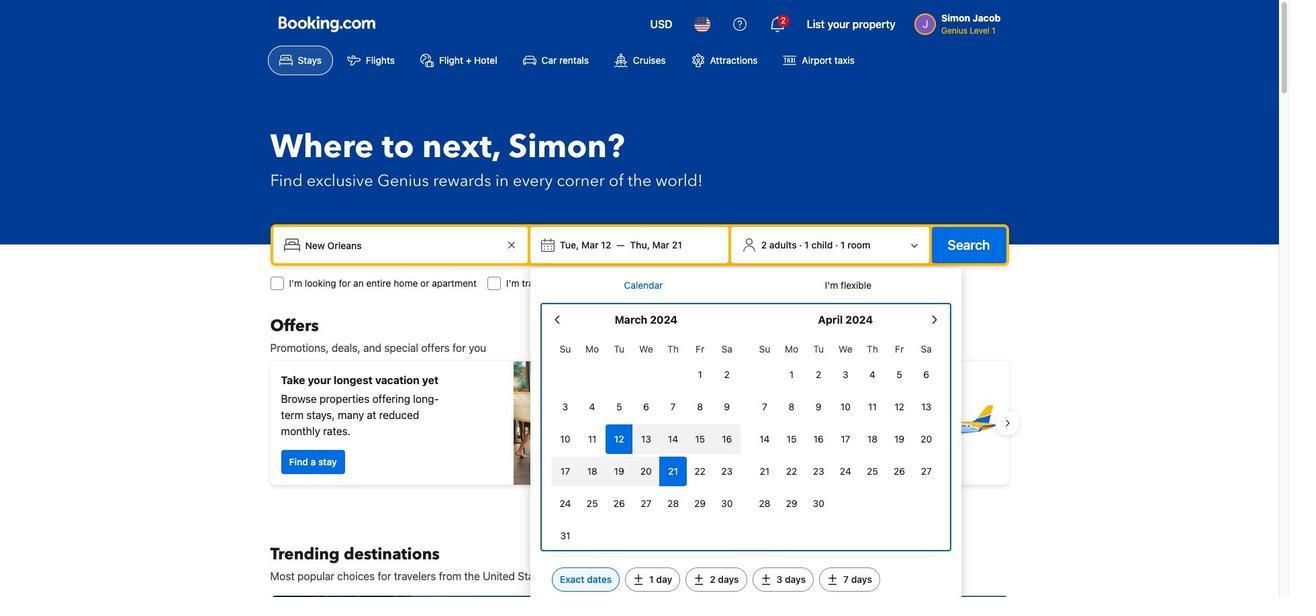 Task type: locate. For each thing, give the bounding box(es) containing it.
17 March 2024 checkbox
[[552, 457, 579, 486]]

12 March 2024 checkbox
[[606, 425, 633, 454]]

6 April 2024 checkbox
[[913, 360, 940, 390]]

3 April 2024 checkbox
[[833, 360, 860, 390]]

22 April 2024 checkbox
[[779, 457, 806, 486]]

2 grid from the left
[[752, 336, 940, 519]]

27 March 2024 checkbox
[[633, 489, 660, 519]]

5 March 2024 checkbox
[[606, 392, 633, 422]]

region
[[260, 356, 1020, 490]]

cell up 27 march 2024 checkbox
[[633, 454, 660, 486]]

11 April 2024 checkbox
[[860, 392, 887, 422]]

19 April 2024 checkbox
[[887, 425, 913, 454]]

booking.com image
[[278, 16, 375, 32]]

1 horizontal spatial grid
[[752, 336, 940, 519]]

15 April 2024 checkbox
[[779, 425, 806, 454]]

7 April 2024 checkbox
[[752, 392, 779, 422]]

16 April 2024 checkbox
[[806, 425, 833, 454]]

31 March 2024 checkbox
[[552, 521, 579, 551]]

grid
[[552, 336, 741, 551], [752, 336, 940, 519]]

cell
[[606, 422, 633, 454], [633, 422, 660, 454], [660, 422, 687, 454], [687, 422, 714, 454], [714, 422, 741, 454], [552, 454, 579, 486], [579, 454, 606, 486], [606, 454, 633, 486], [633, 454, 660, 486], [660, 454, 687, 486]]

13 March 2024 checkbox
[[633, 425, 660, 454]]

cell up 22 march 2024 option
[[687, 422, 714, 454]]

take your longest vacation yet image
[[514, 361, 635, 485]]

progress bar
[[632, 496, 648, 501]]

4 April 2024 checkbox
[[860, 360, 887, 390]]

7 March 2024 checkbox
[[660, 392, 687, 422]]

12 April 2024 checkbox
[[887, 392, 913, 422]]

30 March 2024 checkbox
[[714, 489, 741, 519]]

25 March 2024 checkbox
[[579, 489, 606, 519]]

26 March 2024 checkbox
[[606, 489, 633, 519]]

1 April 2024 checkbox
[[779, 360, 806, 390]]

2 April 2024 checkbox
[[806, 360, 833, 390]]

9 March 2024 checkbox
[[714, 392, 741, 422]]

8 March 2024 checkbox
[[687, 392, 714, 422]]

18 March 2024 checkbox
[[579, 457, 606, 486]]

15 March 2024 checkbox
[[687, 425, 714, 454]]

14 April 2024 checkbox
[[752, 425, 779, 454]]

cell up 20 march 2024 option
[[633, 422, 660, 454]]

fly away to your dream vacation image
[[905, 376, 999, 470]]

29 April 2024 checkbox
[[779, 489, 806, 519]]

4 March 2024 checkbox
[[579, 392, 606, 422]]

0 horizontal spatial grid
[[552, 336, 741, 551]]

3 March 2024 checkbox
[[552, 392, 579, 422]]

20 April 2024 checkbox
[[913, 425, 940, 454]]

cell up 19 march 2024 "option"
[[606, 422, 633, 454]]

27 April 2024 checkbox
[[913, 457, 940, 486]]

17 April 2024 checkbox
[[833, 425, 860, 454]]

main content
[[260, 316, 1020, 597]]

20 March 2024 checkbox
[[633, 457, 660, 486]]

5 April 2024 checkbox
[[887, 360, 913, 390]]

9 April 2024 checkbox
[[806, 392, 833, 422]]

cell up 23 march 2024 'option'
[[714, 422, 741, 454]]

cell up 21 march 2024 checkbox
[[660, 422, 687, 454]]

1 grid from the left
[[552, 336, 741, 551]]

tab list
[[541, 268, 951, 304]]

18 April 2024 checkbox
[[860, 425, 887, 454]]



Task type: describe. For each thing, give the bounding box(es) containing it.
26 April 2024 checkbox
[[887, 457, 913, 486]]

23 March 2024 checkbox
[[714, 457, 741, 486]]

22 March 2024 checkbox
[[687, 457, 714, 486]]

1 March 2024 checkbox
[[687, 360, 714, 390]]

10 April 2024 checkbox
[[833, 392, 860, 422]]

Where are you going? field
[[300, 233, 504, 257]]

28 April 2024 checkbox
[[752, 489, 779, 519]]

cell up 26 march 2024 'checkbox'
[[606, 454, 633, 486]]

30 April 2024 checkbox
[[806, 489, 833, 519]]

2 March 2024 checkbox
[[714, 360, 741, 390]]

cell up the 24 march 2024 option
[[552, 454, 579, 486]]

6 March 2024 checkbox
[[633, 392, 660, 422]]

11 March 2024 checkbox
[[579, 425, 606, 454]]

16 March 2024 checkbox
[[714, 425, 741, 454]]

13 April 2024 checkbox
[[913, 392, 940, 422]]

cell up 25 march 2024 checkbox
[[579, 454, 606, 486]]

14 March 2024 checkbox
[[660, 425, 687, 454]]

your account menu simon jacob genius level 1 element
[[915, 6, 1007, 37]]

8 April 2024 checkbox
[[779, 392, 806, 422]]

21 March 2024 checkbox
[[660, 457, 687, 486]]

25 April 2024 checkbox
[[860, 457, 887, 486]]

24 March 2024 checkbox
[[552, 489, 579, 519]]

29 March 2024 checkbox
[[687, 489, 714, 519]]

24 April 2024 checkbox
[[833, 457, 860, 486]]

28 March 2024 checkbox
[[660, 489, 687, 519]]

19 March 2024 checkbox
[[606, 457, 633, 486]]

cell up 28 march 2024 checkbox
[[660, 454, 687, 486]]

21 April 2024 checkbox
[[752, 457, 779, 486]]

10 March 2024 checkbox
[[552, 425, 579, 454]]

23 April 2024 checkbox
[[806, 457, 833, 486]]



Task type: vqa. For each thing, say whether or not it's contained in the screenshot.
the 22 April 2024 option
yes



